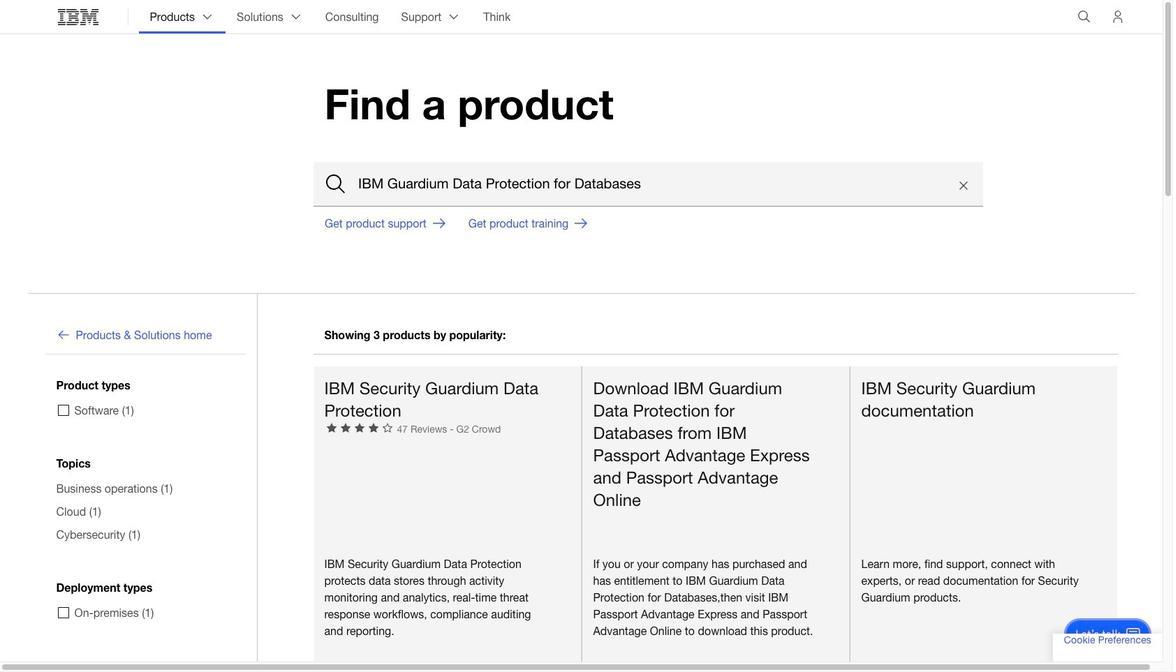 Task type: locate. For each thing, give the bounding box(es) containing it.
search element
[[314, 162, 983, 207]]

let's talk element
[[1076, 627, 1121, 643]]

2 test region from the left
[[581, 366, 850, 673]]

test region
[[313, 366, 581, 673], [581, 366, 850, 673], [850, 366, 1117, 673]]



Task type: describe. For each thing, give the bounding box(es) containing it.
1 test region from the left
[[313, 366, 581, 673]]

Search text field
[[314, 162, 983, 207]]

3 test region from the left
[[850, 366, 1117, 673]]



Task type: vqa. For each thing, say whether or not it's contained in the screenshot.
1st "TEST" region from right
yes



